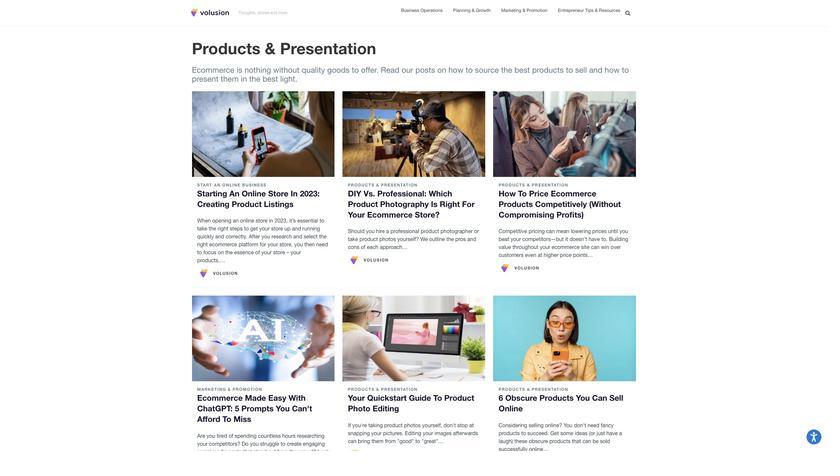 Task type: vqa. For each thing, say whether or not it's contained in the screenshot.
right survey
no



Task type: locate. For each thing, give the bounding box(es) containing it.
2 vertical spatial an
[[233, 218, 239, 224]]

entrepreneur
[[558, 8, 584, 13]]

2 your from the top
[[348, 393, 365, 403]]

media
[[213, 449, 227, 451]]

competitive pricing can mean lowering prices until you beat your competitors—but it doesn't have to. building value throughout your ecommerce site can win over customers even at higher price points…
[[499, 228, 629, 258]]

1 vertical spatial volusion
[[515, 266, 540, 270]]

0 vertical spatial promotion
[[527, 8, 548, 13]]

can down snapping
[[348, 438, 357, 444]]

products
[[533, 65, 564, 74], [499, 430, 520, 436], [550, 438, 571, 444]]

and down it's
[[292, 226, 301, 232]]

2 horizontal spatial you
[[576, 393, 590, 403]]

photographer
[[441, 228, 473, 234]]

& for products & presentation your quickstart guide to product photo editing
[[376, 387, 380, 392]]

at right stop
[[470, 422, 474, 428]]

volusion
[[364, 258, 389, 263], [515, 266, 540, 270], [213, 271, 238, 276]]

volusion down even
[[515, 266, 540, 270]]

& inside products & presentation how to price ecommerce products competitively (without compromising profits)
[[527, 183, 531, 187]]

photos up "good" at the left bottom of the page
[[404, 422, 421, 428]]

you up stand
[[250, 441, 259, 447]]

products for products & presentation
[[192, 39, 261, 57]]

your up photo
[[348, 393, 365, 403]]

your left "–" in the bottom of the page
[[262, 249, 272, 255]]

products up photo
[[348, 387, 375, 392]]

0 vertical spatial photos
[[380, 236, 396, 242]]

be
[[593, 438, 599, 444]]

1 horizontal spatial volusion
[[364, 258, 389, 263]]

and right the sell
[[590, 65, 603, 74]]

product
[[232, 199, 262, 209], [348, 199, 378, 209], [445, 393, 475, 403]]

how left source
[[449, 65, 464, 74]]

products up obscure
[[499, 387, 526, 392]]

product inside the products & presentation your quickstart guide to product photo editing
[[445, 393, 475, 403]]

and right quickly at bottom left
[[215, 234, 224, 240]]

1 horizontal spatial volusion link
[[348, 254, 389, 267]]

0 vertical spatial in
[[241, 74, 247, 83]]

presentation for products & presentation how to price ecommerce products competitively (without compromising profits)
[[532, 183, 569, 187]]

throughout
[[513, 244, 539, 250]]

1 how from the left
[[449, 65, 464, 74]]

1 horizontal spatial photos
[[404, 422, 421, 428]]

volusion for how to price ecommerce products competitively (without compromising profits)
[[515, 266, 540, 270]]

and
[[271, 11, 277, 15], [590, 65, 603, 74], [292, 226, 301, 232], [215, 234, 224, 240], [294, 234, 302, 240], [468, 236, 477, 242]]

how right the sell
[[605, 65, 620, 74]]

1 horizontal spatial on
[[438, 65, 447, 74]]

0 vertical spatial need
[[316, 242, 328, 247]]

1 horizontal spatial editing
[[405, 430, 422, 436]]

can't
[[292, 404, 312, 413]]

2 horizontal spatial online
[[499, 404, 523, 413]]

0 horizontal spatial volusion link
[[197, 267, 238, 280]]

marketing for marketing & promotion
[[502, 8, 522, 13]]

pictures.
[[383, 430, 404, 436]]

products for products & presentation 6 obscure products you can sell online
[[499, 387, 526, 392]]

right down "opening"
[[218, 226, 228, 232]]

2 horizontal spatial product
[[421, 228, 439, 234]]

& inside products & presentation diy vs. professional: which product photography is right for your ecommerce store?
[[376, 183, 380, 187]]

1 horizontal spatial from
[[385, 438, 396, 444]]

marketing right the growth
[[502, 8, 522, 13]]

business up the 'listings'
[[242, 183, 267, 187]]

editing down quickstart
[[373, 404, 399, 413]]

starting
[[197, 189, 227, 198]]

presentation up price
[[532, 183, 569, 187]]

ecommerce is nothing without quality goods to offer. read our posts on how to source the best products to sell and how to present them in the best light.
[[192, 65, 629, 83]]

starting an online store in 2023: creating product listings image
[[192, 91, 335, 177]]

create
[[287, 441, 302, 447]]

ecommerce left is
[[192, 65, 235, 74]]

to inside if you're taking product photos yourself, don't stop at snapping your pictures. editing your images afterwards can bring them from "good" to "great"…
[[416, 438, 420, 444]]

0 horizontal spatial product
[[232, 199, 262, 209]]

1 vertical spatial you
[[276, 404, 290, 413]]

take down when
[[197, 226, 207, 232]]

store up get
[[256, 218, 268, 224]]

0 horizontal spatial volusion
[[213, 271, 238, 276]]

you up "some"
[[564, 422, 573, 428]]

1 vertical spatial on
[[218, 249, 224, 255]]

business operations
[[401, 8, 443, 13]]

fancy
[[601, 422, 614, 428]]

right down quickly at bottom left
[[197, 242, 208, 247]]

1 vertical spatial your
[[348, 393, 365, 403]]

for
[[462, 199, 475, 209], [260, 242, 266, 247]]

0 horizontal spatial marketing
[[197, 387, 226, 392]]

presentation for products & presentation your quickstart guide to product photo editing
[[381, 387, 418, 392]]

0 vertical spatial a
[[387, 228, 389, 234]]

1 horizontal spatial how
[[605, 65, 620, 74]]

you
[[576, 393, 590, 403], [276, 404, 290, 413], [564, 422, 573, 428]]

can left "be" in the right of the page
[[583, 438, 592, 444]]

business inside start an online business starting an online store in 2023: creating product listings
[[242, 183, 267, 187]]

that
[[572, 438, 581, 444], [243, 449, 252, 451]]

product for diy
[[348, 199, 378, 209]]

points…
[[574, 252, 593, 258]]

1 horizontal spatial that
[[572, 438, 581, 444]]

volusion link down products.…
[[197, 267, 238, 280]]

0 horizontal spatial in
[[241, 74, 247, 83]]

ecommerce made easy with chatgpt: 5 prompts you can't afford to miss image
[[192, 296, 335, 382]]

posts right our
[[416, 65, 435, 74]]

pricing
[[529, 228, 545, 234]]

thoughts, stories and more.
[[239, 11, 288, 15]]

your right "–" in the bottom of the page
[[291, 249, 301, 255]]

is
[[431, 199, 438, 209]]

source
[[475, 65, 499, 74]]

1 horizontal spatial product
[[385, 422, 403, 428]]

ecommerce down photography
[[367, 210, 413, 219]]

you left can
[[576, 393, 590, 403]]

0 vertical spatial for
[[462, 199, 475, 209]]

start an online business starting an online store in 2023: creating product listings
[[197, 183, 320, 209]]

an up "starting"
[[214, 183, 221, 187]]

posts inside are you tired of spending countless hours researching your competitors? do you struggle to create engaging social media posts that stand out from the crowd? lo
[[229, 449, 242, 451]]

stories
[[258, 11, 269, 15]]

tips
[[586, 8, 594, 13]]

products.…
[[197, 257, 225, 263]]

to inside products & presentation how to price ecommerce products competitively (without compromising profits)
[[518, 189, 527, 198]]

taking
[[369, 422, 383, 428]]

1 horizontal spatial need
[[588, 422, 600, 428]]

an right "starting"
[[230, 189, 240, 198]]

online left store
[[242, 189, 266, 198]]

editing up "good" at the left bottom of the page
[[405, 430, 422, 436]]

promotion inside marketing & promotion ecommerce made easy with chatgpt: 5 prompts you can't afford to miss
[[233, 387, 262, 392]]

1 horizontal spatial have
[[607, 430, 618, 436]]

from inside if you're taking product photos yourself, don't stop at snapping your pictures. editing your images afterwards can bring them from "good" to "great"…
[[385, 438, 396, 444]]

your
[[259, 226, 270, 232], [511, 236, 521, 242], [268, 242, 278, 247], [540, 244, 551, 250], [262, 249, 272, 255], [291, 249, 301, 255], [372, 430, 382, 436], [423, 430, 433, 436], [197, 441, 208, 447]]

for inside the when opening an online store in 2023, it's essential to take the right steps to get your store up and running quickly and correctly. after you research and select the right ecommerce platform for your store, you then need to focus on the essence of your store – your products.…
[[260, 242, 266, 247]]

2 horizontal spatial of
[[361, 244, 366, 250]]

volusion link down customers
[[499, 262, 540, 275]]

right
[[440, 199, 460, 209]]

from down pictures.
[[385, 438, 396, 444]]

the down create
[[290, 449, 297, 451]]

photos up 'approach…' on the left of the page
[[380, 236, 396, 242]]

0 horizontal spatial how
[[449, 65, 464, 74]]

your down yourself,
[[423, 430, 433, 436]]

1 horizontal spatial don't
[[574, 422, 587, 428]]

presentation up quickstart
[[381, 387, 418, 392]]

product for your
[[445, 393, 475, 403]]

a right hire
[[387, 228, 389, 234]]

marketing & promotion link
[[502, 7, 548, 14]]

(without
[[590, 199, 621, 209]]

products for products & presentation your quickstart guide to product photo editing
[[348, 387, 375, 392]]

6 obscure products you can sell online image
[[494, 296, 637, 382]]

0 horizontal spatial online
[[223, 183, 241, 187]]

2 vertical spatial in
[[269, 218, 273, 224]]

it
[[566, 236, 569, 242]]

store
[[268, 189, 289, 198]]

presentation up goods on the top left of the page
[[280, 39, 376, 57]]

& inside the products & presentation your quickstart guide to product photo editing
[[376, 387, 380, 392]]

you down the easy
[[276, 404, 290, 413]]

products down how
[[499, 199, 533, 209]]

an
[[214, 183, 221, 187], [230, 189, 240, 198], [233, 218, 239, 224]]

ecommerce
[[192, 65, 235, 74], [551, 189, 597, 198], [367, 210, 413, 219], [197, 393, 243, 403]]

products inside products & presentation diy vs. professional: which product photography is right for your ecommerce store?
[[348, 183, 375, 187]]

& inside marketing & promotion link
[[523, 8, 526, 13]]

1 vertical spatial in
[[291, 189, 298, 198]]

you right are at the bottom left of page
[[207, 433, 215, 439]]

up
[[285, 226, 291, 232]]

0 vertical spatial posts
[[416, 65, 435, 74]]

1 horizontal spatial a
[[620, 430, 623, 436]]

the inside "should you hire a professional product photographer or take product photos yourself? we outline the pros and cons of each approach…"
[[447, 236, 454, 242]]

an up the steps
[[233, 218, 239, 224]]

0 vertical spatial editing
[[373, 404, 399, 413]]

ecommerce up the price
[[552, 244, 580, 250]]

products
[[192, 39, 261, 57], [348, 183, 375, 187], [499, 183, 526, 187], [499, 199, 533, 209], [348, 387, 375, 392], [499, 387, 526, 392], [540, 393, 574, 403]]

2 don't from the left
[[574, 422, 587, 428]]

0 horizontal spatial a
[[387, 228, 389, 234]]

competitors?
[[209, 441, 240, 447]]

volusion down products.…
[[213, 271, 238, 276]]

1 vertical spatial that
[[243, 449, 252, 451]]

volusion down "each" at the bottom of the page
[[364, 258, 389, 263]]

ideas
[[575, 430, 588, 436]]

0 vertical spatial online
[[223, 183, 241, 187]]

product up pictures.
[[385, 422, 403, 428]]

products for products & presentation how to price ecommerce products competitively (without compromising profits)
[[499, 183, 526, 187]]

"great"…
[[422, 438, 444, 444]]

presentation inside products & presentation diy vs. professional: which product photography is right for your ecommerce store?
[[381, 183, 418, 187]]

(or
[[589, 430, 596, 436]]

you inside "should you hire a professional product photographer or take product photos yourself? we outline the pros and cons of each approach…"
[[366, 228, 375, 234]]

ecommerce up "competitively"
[[551, 189, 597, 198]]

1 vertical spatial take
[[348, 236, 358, 242]]

2 horizontal spatial product
[[445, 393, 475, 403]]

1 vertical spatial at
[[470, 422, 474, 428]]

1 vertical spatial marketing
[[197, 387, 226, 392]]

from right out
[[278, 449, 288, 451]]

in inside start an online business starting an online store in 2023: creating product listings
[[291, 189, 298, 198]]

you up building
[[620, 228, 629, 234]]

0 horizontal spatial you
[[276, 404, 290, 413]]

have down fancy at the right bottom of page
[[607, 430, 618, 436]]

prompts
[[242, 404, 274, 413]]

online…
[[529, 446, 549, 451]]

select
[[304, 234, 318, 240]]

ecommerce down "correctly."
[[209, 242, 237, 247]]

engaging
[[303, 441, 325, 447]]

are you tired of spending countless hours researching your competitors? do you struggle to create engaging social media posts that stand out from the crowd? lo
[[197, 433, 330, 451]]

2 horizontal spatial volusion link
[[499, 262, 540, 275]]

presentation inside the products & presentation your quickstart guide to product photo editing
[[381, 387, 418, 392]]

social
[[197, 449, 211, 451]]

vs.
[[364, 189, 375, 198]]

marketing
[[502, 8, 522, 13], [197, 387, 226, 392]]

on inside ecommerce is nothing without quality goods to offer. read our posts on how to source the best products to sell and how to present them in the best light.
[[438, 65, 447, 74]]

1 horizontal spatial for
[[462, 199, 475, 209]]

them right present
[[221, 74, 239, 83]]

don't up ideas
[[574, 422, 587, 428]]

product up stop
[[445, 393, 475, 403]]

0 horizontal spatial photos
[[380, 236, 396, 242]]

the up quickly at bottom left
[[209, 226, 216, 232]]

to inside the products & presentation your quickstart guide to product photo editing
[[434, 393, 442, 403]]

0 horizontal spatial of
[[229, 433, 233, 439]]

marketing up chatgpt:
[[197, 387, 226, 392]]

0 horizontal spatial on
[[218, 249, 224, 255]]

2023,
[[275, 218, 288, 224]]

0 vertical spatial volusion
[[364, 258, 389, 263]]

your down 'research'
[[268, 242, 278, 247]]

and inside ecommerce is nothing without quality goods to offer. read our posts on how to source the best products to sell and how to present them in the best light.
[[590, 65, 603, 74]]

of down platform on the left of the page
[[255, 249, 260, 255]]

laugh)
[[499, 438, 513, 444]]

volusion link for how to price ecommerce products competitively (without compromising profits)
[[499, 262, 540, 275]]

marketing & promotion
[[502, 8, 548, 13]]

marketing inside marketing & promotion ecommerce made easy with chatgpt: 5 prompts you can't afford to miss
[[197, 387, 226, 392]]

product up "each" at the bottom of the page
[[360, 236, 378, 242]]

you inside products & presentation 6 obscure products you can sell online
[[576, 393, 590, 403]]

1 horizontal spatial online
[[242, 189, 266, 198]]

1 vertical spatial posts
[[229, 449, 242, 451]]

or
[[475, 228, 479, 234]]

have
[[589, 236, 600, 242], [607, 430, 618, 436]]

0 vertical spatial take
[[197, 226, 207, 232]]

that down ideas
[[572, 438, 581, 444]]

business left operations
[[401, 8, 420, 13]]

0 horizontal spatial that
[[243, 449, 252, 451]]

0 horizontal spatial for
[[260, 242, 266, 247]]

0 horizontal spatial promotion
[[233, 387, 262, 392]]

your up social
[[197, 441, 208, 447]]

volusion link for diy vs. professional: which product photography is right for your ecommerce store?
[[348, 254, 389, 267]]

promotion
[[527, 8, 548, 13], [233, 387, 262, 392]]

need up (or
[[588, 422, 600, 428]]

presentation up obscure
[[532, 387, 569, 392]]

1 horizontal spatial marketing
[[502, 8, 522, 13]]

product up the we
[[421, 228, 439, 234]]

1 vertical spatial photos
[[404, 422, 421, 428]]

0 horizontal spatial have
[[589, 236, 600, 242]]

0 horizontal spatial need
[[316, 242, 328, 247]]

we
[[421, 236, 428, 242]]

you left then
[[294, 242, 303, 247]]

considering
[[499, 422, 528, 428]]

product inside if you're taking product photos yourself, don't stop at snapping your pictures. editing your images afterwards can bring them from "good" to "great"…
[[385, 422, 403, 428]]

can
[[547, 228, 555, 234], [591, 244, 600, 250], [348, 438, 357, 444], [583, 438, 592, 444]]

1 vertical spatial product
[[360, 236, 378, 242]]

and down or
[[468, 236, 477, 242]]

the inside are you tired of spending countless hours researching your competitors? do you struggle to create engaging social media posts that stand out from the crowd? lo
[[290, 449, 297, 451]]

entrepreneur tips & resources link
[[558, 7, 621, 14]]

that down do
[[243, 449, 252, 451]]

entrepreneur tips & resources
[[558, 8, 621, 13]]

your inside products & presentation diy vs. professional: which product photography is right for your ecommerce store?
[[348, 210, 365, 219]]

presentation inside products & presentation 6 obscure products you can sell online
[[532, 387, 569, 392]]

posts inside ecommerce is nothing without quality goods to offer. read our posts on how to source the best products to sell and how to present them in the best light.
[[416, 65, 435, 74]]

the left essence
[[225, 249, 233, 255]]

planning & growth
[[454, 8, 491, 13]]

the
[[501, 65, 513, 74], [249, 74, 261, 83], [209, 226, 216, 232], [319, 234, 327, 240], [447, 236, 454, 242], [225, 249, 233, 255], [290, 449, 297, 451]]

of right tired
[[229, 433, 233, 439]]

1 don't from the left
[[444, 422, 456, 428]]

1 vertical spatial store
[[271, 226, 283, 232]]

planning & growth link
[[454, 7, 491, 14]]

in
[[241, 74, 247, 83], [291, 189, 298, 198], [269, 218, 273, 224]]

2 horizontal spatial in
[[291, 189, 298, 198]]

for right right in the top right of the page
[[462, 199, 475, 209]]

0 vertical spatial at
[[538, 252, 543, 258]]

don't up images
[[444, 422, 456, 428]]

0 vertical spatial business
[[401, 8, 420, 13]]

store left "–" in the bottom of the page
[[273, 249, 285, 255]]

products inside the products & presentation your quickstart guide to product photo editing
[[348, 387, 375, 392]]

hours
[[282, 433, 296, 439]]

1 horizontal spatial take
[[348, 236, 358, 242]]

on inside the when opening an online store in 2023, it's essential to take the right steps to get your store up and running quickly and correctly. after you research and select the right ecommerce platform for your store, you then need to focus on the essence of your store – your products.…
[[218, 249, 224, 255]]

at right even
[[538, 252, 543, 258]]

0 horizontal spatial from
[[278, 449, 288, 451]]

0 horizontal spatial posts
[[229, 449, 242, 451]]

1 your from the top
[[348, 210, 365, 219]]

volusion for diy vs. professional: which product photography is right for your ecommerce store?
[[364, 258, 389, 263]]

0 horizontal spatial at
[[470, 422, 474, 428]]

can inside if you're taking product photos yourself, don't stop at snapping your pictures. editing your images afterwards can bring them from "good" to "great"…
[[348, 438, 357, 444]]

essence
[[234, 249, 254, 255]]

0 vertical spatial product
[[421, 228, 439, 234]]

volusion for starting an online store in 2023: creating product listings
[[213, 271, 238, 276]]

the right source
[[501, 65, 513, 74]]

the right the select
[[319, 234, 327, 240]]

0 vertical spatial marketing
[[502, 8, 522, 13]]

yourself,
[[422, 422, 442, 428]]

for down the after
[[260, 242, 266, 247]]

product down vs.
[[348, 199, 378, 209]]

1 vertical spatial from
[[278, 449, 288, 451]]

0 horizontal spatial don't
[[444, 422, 456, 428]]

0 vertical spatial them
[[221, 74, 239, 83]]

1 vertical spatial business
[[242, 183, 267, 187]]

0 horizontal spatial ecommerce
[[209, 242, 237, 247]]

store?
[[415, 210, 440, 219]]

presentation for products & presentation diy vs. professional: which product photography is right for your ecommerce store?
[[381, 183, 418, 187]]

a right just
[[620, 430, 623, 436]]

online
[[223, 183, 241, 187], [242, 189, 266, 198], [499, 404, 523, 413]]

& inside planning & growth link
[[472, 8, 475, 13]]

1 vertical spatial have
[[607, 430, 618, 436]]

volusion link down "each" at the bottom of the page
[[348, 254, 389, 267]]

presentation inside products & presentation how to price ecommerce products competitively (without compromising profits)
[[532, 183, 569, 187]]

0 vertical spatial that
[[572, 438, 581, 444]]

product inside products & presentation diy vs. professional: which product photography is right for your ecommerce store?
[[348, 199, 378, 209]]

promotion inside marketing & promotion link
[[527, 8, 548, 13]]

of right "cons"
[[361, 244, 366, 250]]

& inside products & presentation 6 obscure products you can sell online
[[527, 387, 531, 392]]

2 horizontal spatial volusion
[[515, 266, 540, 270]]

offer.
[[361, 65, 379, 74]]

product inside start an online business starting an online store in 2023: creating product listings
[[232, 199, 262, 209]]

need right then
[[316, 242, 328, 247]]

how to price ecommerce products competitively (without compromising profits) image
[[494, 91, 637, 177]]

0 horizontal spatial take
[[197, 226, 207, 232]]

1 horizontal spatial ecommerce
[[552, 244, 580, 250]]

1 vertical spatial promotion
[[233, 387, 262, 392]]

selling
[[529, 422, 544, 428]]

product up online
[[232, 199, 262, 209]]

presentation up professional: on the top of the page
[[381, 183, 418, 187]]

0 horizontal spatial product
[[360, 236, 378, 242]]

0 vertical spatial products
[[533, 65, 564, 74]]

2 vertical spatial volusion
[[213, 271, 238, 276]]

that inside are you tired of spending countless hours researching your competitors? do you struggle to create engaging social media posts that stand out from the crowd? lo
[[243, 449, 252, 451]]

& for marketing & promotion
[[523, 8, 526, 13]]

1 horizontal spatial you
[[564, 422, 573, 428]]

our
[[402, 65, 414, 74]]

2 vertical spatial product
[[385, 422, 403, 428]]

0 vertical spatial from
[[385, 438, 396, 444]]

have inside competitive pricing can mean lowering prices until you beat your competitors—but it doesn't have to. building value throughout your ecommerce site can win over customers even at higher price points…
[[589, 236, 600, 242]]

you left hire
[[366, 228, 375, 234]]

0 vertical spatial have
[[589, 236, 600, 242]]

1 horizontal spatial in
[[269, 218, 273, 224]]

images
[[435, 430, 452, 436]]

these
[[515, 438, 528, 444]]

online down 6
[[499, 404, 523, 413]]

to inside considering selling online? you don't need fancy products to succeed. get some ideas (or just have a laugh) these obscure products that can be sold successfully online…
[[522, 430, 526, 436]]

quality
[[302, 65, 325, 74]]

& inside marketing & promotion ecommerce made easy with chatgpt: 5 prompts you can't afford to miss
[[228, 387, 231, 392]]

crowd?
[[299, 449, 316, 451]]

you inside considering selling online? you don't need fancy products to succeed. get some ideas (or just have a laugh) these obscure products that can be sold successfully online…
[[564, 422, 573, 428]]

mean
[[557, 228, 570, 234]]

your up should
[[348, 210, 365, 219]]

more.
[[278, 11, 288, 15]]



Task type: describe. For each thing, give the bounding box(es) containing it.
1 horizontal spatial best
[[515, 65, 530, 74]]

building
[[610, 236, 629, 242]]

steps
[[230, 226, 243, 232]]

some
[[561, 430, 574, 436]]

then
[[305, 242, 315, 247]]

outline
[[430, 236, 445, 242]]

your down taking
[[372, 430, 382, 436]]

win
[[601, 244, 610, 250]]

in inside the when opening an online store in 2023, it's essential to take the right steps to get your store up and running quickly and correctly. after you research and select the right ecommerce platform for your store, you then need to focus on the essence of your store – your products.…
[[269, 218, 273, 224]]

correctly.
[[226, 234, 247, 240]]

0 vertical spatial an
[[214, 183, 221, 187]]

hire
[[376, 228, 385, 234]]

online
[[240, 218, 254, 224]]

& for products & presentation diy vs. professional: which product photography is right for your ecommerce store?
[[376, 183, 380, 187]]

them inside if you're taking product photos yourself, don't stop at snapping your pictures. editing your images afterwards can bring them from "good" to "great"…
[[372, 438, 384, 444]]

1 vertical spatial products
[[499, 430, 520, 436]]

marketing & promotion ecommerce made easy with chatgpt: 5 prompts you can't afford to miss
[[197, 387, 312, 424]]

price
[[529, 189, 549, 198]]

products inside ecommerce is nothing without quality goods to offer. read our posts on how to source the best products to sell and how to present them in the best light.
[[533, 65, 564, 74]]

compromising
[[499, 210, 555, 219]]

you right the after
[[262, 234, 270, 240]]

2 vertical spatial products
[[550, 438, 571, 444]]

made
[[245, 393, 266, 403]]

business operations link
[[401, 7, 443, 14]]

a inside considering selling online? you don't need fancy products to succeed. get some ideas (or just have a laugh) these obscure products that can be sold successfully online…
[[620, 430, 623, 436]]

profits)
[[557, 210, 584, 219]]

don't inside considering selling online? you don't need fancy products to succeed. get some ideas (or just have a laugh) these obscure products that can be sold successfully online…
[[574, 422, 587, 428]]

snapping
[[348, 430, 370, 436]]

afford
[[197, 415, 220, 424]]

without
[[274, 65, 300, 74]]

& for planning & growth
[[472, 8, 475, 13]]

prices
[[593, 228, 607, 234]]

need inside the when opening an online store in 2023, it's essential to take the right steps to get your store up and running quickly and correctly. after you research and select the right ecommerce platform for your store, you then need to focus on the essence of your store – your products.…
[[316, 242, 328, 247]]

can up competitors—but
[[547, 228, 555, 234]]

if you're taking product photos yourself, don't stop at snapping your pictures. editing your images afterwards can bring them from "good" to "great"…
[[348, 422, 478, 444]]

goods
[[327, 65, 350, 74]]

tired
[[217, 433, 227, 439]]

and left the select
[[294, 234, 302, 240]]

stop
[[458, 422, 468, 428]]

2 how from the left
[[605, 65, 620, 74]]

a inside "should you hire a professional product photographer or take product photos yourself? we outline the pros and cons of each approach…"
[[387, 228, 389, 234]]

your down competitors—but
[[540, 244, 551, 250]]

2 vertical spatial store
[[273, 249, 285, 255]]

products & presentation 6 obscure products you can sell online
[[499, 387, 624, 413]]

take inside "should you hire a professional product photographer or take product photos yourself? we outline the pros and cons of each approach…"
[[348, 236, 358, 242]]

to inside are you tired of spending countless hours researching your competitors? do you struggle to create engaging social media posts that stand out from the crowd? lo
[[281, 441, 286, 447]]

sell
[[610, 393, 624, 403]]

countless
[[258, 433, 281, 439]]

resources
[[599, 8, 621, 13]]

open accessibe: accessibility options, statement and help image
[[811, 432, 818, 442]]

miss
[[234, 415, 251, 424]]

search image
[[626, 10, 631, 15]]

should
[[348, 228, 365, 234]]

until
[[609, 228, 619, 234]]

ecommerce inside products & presentation how to price ecommerce products competitively (without compromising profits)
[[551, 189, 597, 198]]

6
[[499, 393, 503, 403]]

higher
[[544, 252, 559, 258]]

products & presentation how to price ecommerce products competitively (without compromising profits)
[[499, 183, 621, 219]]

to inside marketing & promotion ecommerce made easy with chatgpt: 5 prompts you can't afford to miss
[[223, 415, 231, 424]]

& for products & presentation
[[265, 39, 276, 57]]

successfully
[[499, 446, 528, 451]]

of inside "should you hire a professional product photographer or take product photos yourself? we outline the pros and cons of each approach…"
[[361, 244, 366, 250]]

photos inside "should you hire a professional product photographer or take product photos yourself? we outline the pros and cons of each approach…"
[[380, 236, 396, 242]]

them inside ecommerce is nothing without quality goods to offer. read our posts on how to source the best products to sell and how to present them in the best light.
[[221, 74, 239, 83]]

can inside considering selling online? you don't need fancy products to succeed. get some ideas (or just have a laugh) these obscure products that can be sold successfully online…
[[583, 438, 592, 444]]

have inside considering selling online? you don't need fancy products to succeed. get some ideas (or just have a laugh) these obscure products that can be sold successfully online…
[[607, 430, 618, 436]]

presentation for products & presentation 6 obscure products you can sell online
[[532, 387, 569, 392]]

in inside ecommerce is nothing without quality goods to offer. read our posts on how to source the best products to sell and how to present them in the best light.
[[241, 74, 247, 83]]

opening
[[212, 218, 232, 224]]

0 vertical spatial right
[[218, 226, 228, 232]]

you inside competitive pricing can mean lowering prices until you beat your competitors—but it doesn't have to. building value throughout your ecommerce site can win over customers even at higher price points…
[[620, 228, 629, 234]]

your inside the products & presentation your quickstart guide to product photo editing
[[348, 393, 365, 403]]

competitors—but
[[523, 236, 564, 242]]

the right is
[[249, 74, 261, 83]]

even
[[525, 252, 537, 258]]

out
[[268, 449, 276, 451]]

products for products & presentation diy vs. professional: which product photography is right for your ecommerce store?
[[348, 183, 375, 187]]

obscure
[[506, 393, 538, 403]]

your right get
[[259, 226, 270, 232]]

which
[[429, 189, 453, 198]]

obscure
[[529, 438, 548, 444]]

quickstart
[[367, 393, 407, 403]]

products & presentation your quickstart guide to product photo editing
[[348, 387, 475, 413]]

need inside considering selling online? you don't need fancy products to succeed. get some ideas (or just have a laugh) these obscure products that can be sold successfully online…
[[588, 422, 600, 428]]

ecommerce inside the when opening an online store in 2023, it's essential to take the right steps to get your store up and running quickly and correctly. after you research and select the right ecommerce platform for your store, you then need to focus on the essence of your store – your products.…
[[209, 242, 237, 247]]

photo
[[348, 404, 371, 413]]

presentation for products & presentation
[[280, 39, 376, 57]]

1 vertical spatial online
[[242, 189, 266, 198]]

from inside are you tired of spending countless hours researching your competitors? do you struggle to create engaging social media posts that stand out from the crowd? lo
[[278, 449, 288, 451]]

professional:
[[378, 189, 427, 198]]

ecommerce inside competitive pricing can mean lowering prices until you beat your competitors—but it doesn't have to. building value throughout your ecommerce site can win over customers even at higher price points…
[[552, 244, 580, 250]]

–
[[287, 249, 289, 255]]

don't inside if you're taking product photos yourself, don't stop at snapping your pictures. editing your images afterwards can bring them from "good" to "great"…
[[444, 422, 456, 428]]

of inside are you tired of spending countless hours researching your competitors? do you struggle to create engaging social media posts that stand out from the crowd? lo
[[229, 433, 233, 439]]

how
[[499, 189, 516, 198]]

guide
[[409, 393, 431, 403]]

creating
[[197, 199, 230, 209]]

for inside products & presentation diy vs. professional: which product photography is right for your ecommerce store?
[[462, 199, 475, 209]]

online inside products & presentation 6 obscure products you can sell online
[[499, 404, 523, 413]]

ecommerce inside products & presentation diy vs. professional: which product photography is right for your ecommerce store?
[[367, 210, 413, 219]]

competitively
[[535, 199, 587, 209]]

professional
[[391, 228, 420, 234]]

to.
[[602, 236, 608, 242]]

just
[[597, 430, 605, 436]]

volusion link for starting an online store in 2023: creating product listings
[[197, 267, 238, 280]]

take inside the when opening an online store in 2023, it's essential to take the right steps to get your store up and running quickly and correctly. after you research and select the right ecommerce platform for your store, you then need to focus on the essence of your store – your products.…
[[197, 226, 207, 232]]

value
[[499, 244, 511, 250]]

1 horizontal spatial business
[[401, 8, 420, 13]]

you inside marketing & promotion ecommerce made easy with chatgpt: 5 prompts you can't afford to miss
[[276, 404, 290, 413]]

photography
[[380, 199, 429, 209]]

diy vs. professional: which product photography is right for your ecommerce store? image
[[343, 91, 486, 177]]

that inside considering selling online? you don't need fancy products to succeed. get some ideas (or just have a laugh) these obscure products that can be sold successfully online…
[[572, 438, 581, 444]]

0 horizontal spatial right
[[197, 242, 208, 247]]

present
[[192, 74, 219, 83]]

at inside if you're taking product photos yourself, don't stop at snapping your pictures. editing your images afterwards can bring them from "good" to "great"…
[[470, 422, 474, 428]]

can left win at the right of page
[[591, 244, 600, 250]]

your inside are you tired of spending countless hours researching your competitors? do you struggle to create engaging social media posts that stand out from the crowd? lo
[[197, 441, 208, 447]]

research
[[272, 234, 292, 240]]

struggle
[[260, 441, 279, 447]]

should you hire a professional product photographer or take product photos yourself? we outline the pros and cons of each approach…
[[348, 228, 479, 250]]

researching
[[297, 433, 325, 439]]

at inside competitive pricing can mean lowering prices until you beat your competitors—but it doesn't have to. building value throughout your ecommerce site can win over customers even at higher price points…
[[538, 252, 543, 258]]

1 vertical spatial an
[[230, 189, 240, 198]]

light.
[[280, 74, 298, 83]]

products up online?
[[540, 393, 574, 403]]

marketing for marketing & promotion ecommerce made easy with chatgpt: 5 prompts you can't afford to miss
[[197, 387, 226, 392]]

considering selling online? you don't need fancy products to succeed. get some ideas (or just have a laugh) these obscure products that can be sold successfully online…
[[499, 422, 623, 451]]

& for marketing & promotion ecommerce made easy with chatgpt: 5 prompts you can't afford to miss
[[228, 387, 231, 392]]

products & presentation diy vs. professional: which product photography is right for your ecommerce store?
[[348, 183, 475, 219]]

online?
[[545, 422, 563, 428]]

sell
[[576, 65, 587, 74]]

editing inside if you're taking product photos yourself, don't stop at snapping your pictures. editing your images afterwards can bring them from "good" to "great"…
[[405, 430, 422, 436]]

and left more.
[[271, 11, 277, 15]]

photos inside if you're taking product photos yourself, don't stop at snapping your pictures. editing your images afterwards can bring them from "good" to "great"…
[[404, 422, 421, 428]]

& for products & presentation 6 obscure products you can sell online
[[527, 387, 531, 392]]

price
[[560, 252, 572, 258]]

focus
[[204, 249, 217, 255]]

over
[[611, 244, 621, 250]]

your down competitive
[[511, 236, 521, 242]]

ecommerce inside marketing & promotion ecommerce made easy with chatgpt: 5 prompts you can't afford to miss
[[197, 393, 243, 403]]

& inside entrepreneur tips & resources link
[[595, 8, 598, 13]]

sold
[[601, 438, 611, 444]]

& for products & presentation how to price ecommerce products competitively (without compromising profits)
[[527, 183, 531, 187]]

and inside "should you hire a professional product photographer or take product photos yourself? we outline the pros and cons of each approach…"
[[468, 236, 477, 242]]

read
[[381, 65, 400, 74]]

promotion for marketing & promotion
[[527, 8, 548, 13]]

do
[[242, 441, 249, 447]]

promotion for marketing & promotion ecommerce made easy with chatgpt: 5 prompts you can't afford to miss
[[233, 387, 262, 392]]

quickly
[[197, 234, 214, 240]]

0 horizontal spatial best
[[263, 74, 278, 83]]

editing inside the products & presentation your quickstart guide to product photo editing
[[373, 404, 399, 413]]

chatgpt:
[[197, 404, 233, 413]]

platform
[[239, 242, 259, 247]]

of inside the when opening an online store in 2023, it's essential to take the right steps to get your store up and running quickly and correctly. after you research and select the right ecommerce platform for your store, you then need to focus on the essence of your store – your products.…
[[255, 249, 260, 255]]

afterwards
[[453, 430, 478, 436]]

your quickstart guide to product photo editing image
[[343, 296, 486, 382]]

planning
[[454, 8, 471, 13]]

essential
[[298, 218, 318, 224]]

0 vertical spatial store
[[256, 218, 268, 224]]

ecommerce inside ecommerce is nothing without quality goods to offer. read our posts on how to source the best products to sell and how to present them in the best light.
[[192, 65, 235, 74]]

an inside the when opening an online store in 2023, it's essential to take the right steps to get your store up and running quickly and correctly. after you research and select the right ecommerce platform for your store, you then need to focus on the essence of your store – your products.…
[[233, 218, 239, 224]]

you're
[[353, 422, 367, 428]]



